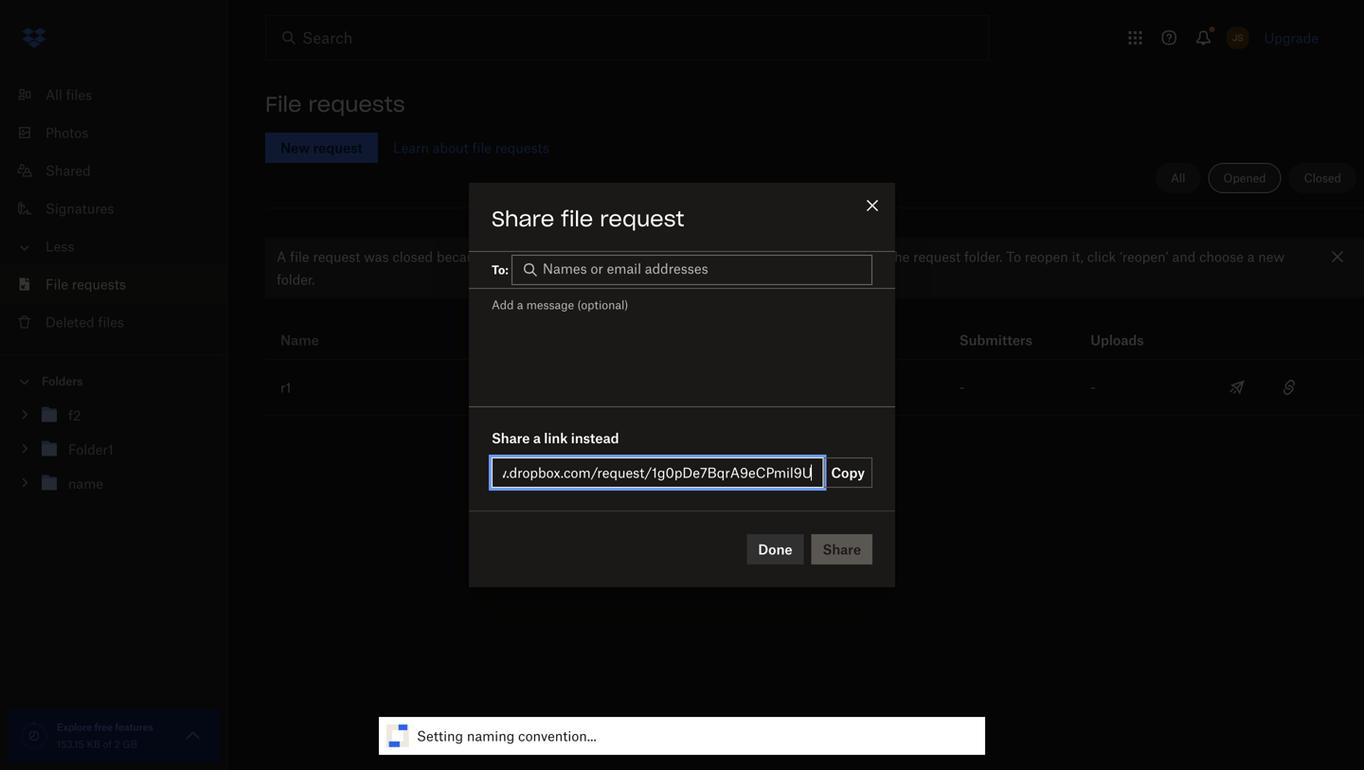 Task type: locate. For each thing, give the bounding box(es) containing it.
0 vertical spatial all
[[45, 87, 62, 103]]

1 horizontal spatial a
[[1248, 249, 1255, 265]]

file requests inside list item
[[45, 276, 126, 292]]

0 vertical spatial files
[[66, 87, 92, 103]]

a file request was closed because the folder was deleted or you no longer have permission to edit the request folder. to reopen it, click 'reopen' and choose a new folder.
[[277, 249, 1285, 288]]

1 horizontal spatial all
[[1171, 171, 1186, 185]]

was left closed
[[364, 249, 389, 265]]

1 vertical spatial a
[[533, 430, 541, 446]]

closed
[[393, 249, 433, 265]]

features
[[115, 722, 153, 733]]

requests up 'learn'
[[308, 91, 405, 118]]

setting naming convention...
[[417, 728, 597, 744]]

file requests link
[[15, 265, 227, 303]]

name row
[[265, 299, 1365, 360]]

a inside dialog
[[533, 430, 541, 446]]

file inside a file request was closed because the folder was deleted or you no longer have permission to edit the request folder. to reopen it, click 'reopen' and choose a new folder.
[[290, 249, 309, 265]]

done button
[[747, 534, 804, 565]]

1 the from the left
[[493, 249, 513, 265]]

folders
[[42, 374, 83, 389]]

all for all files
[[45, 87, 62, 103]]

1 vertical spatial files
[[98, 314, 124, 330]]

files
[[66, 87, 92, 103], [98, 314, 124, 330]]

0 horizontal spatial file requests
[[45, 276, 126, 292]]

0 horizontal spatial file
[[290, 249, 309, 265]]

share
[[492, 206, 555, 232], [492, 430, 530, 446]]

1 vertical spatial file
[[45, 276, 68, 292]]

a
[[1248, 249, 1255, 265], [533, 430, 541, 446]]

2 horizontal spatial file
[[561, 206, 593, 232]]

file right "a"
[[290, 249, 309, 265]]

0 horizontal spatial a
[[533, 430, 541, 446]]

1 horizontal spatial the
[[890, 249, 910, 265]]

table
[[265, 299, 1365, 416]]

have
[[740, 249, 770, 265]]

all files link
[[15, 76, 227, 114]]

permission
[[773, 249, 843, 265]]

2 vertical spatial file
[[290, 249, 309, 265]]

folder. left to
[[965, 249, 1003, 265]]

was
[[364, 249, 389, 265], [556, 249, 581, 265]]

to
[[846, 249, 859, 265]]

no
[[678, 249, 693, 265]]

-
[[960, 380, 965, 396], [1091, 380, 1096, 396]]

1 horizontal spatial was
[[556, 249, 581, 265]]

free
[[94, 722, 113, 733]]

0 vertical spatial a
[[1248, 249, 1255, 265]]

2 share from the top
[[492, 430, 530, 446]]

2 - from the left
[[1091, 380, 1096, 396]]

0 vertical spatial file
[[265, 91, 302, 118]]

Contact input text field
[[543, 258, 863, 279]]

requests up deleted files
[[72, 276, 126, 292]]

closed
[[1305, 171, 1342, 185]]

1 share from the top
[[492, 206, 555, 232]]

0 horizontal spatial file
[[45, 276, 68, 292]]

the
[[493, 249, 513, 265], [890, 249, 910, 265]]

requests
[[308, 91, 405, 118], [495, 140, 549, 156], [72, 276, 126, 292]]

requests right the 'about'
[[495, 140, 549, 156]]

file for a
[[290, 249, 309, 265]]

a inside a file request was closed because the folder was deleted or you no longer have permission to edit the request folder. to reopen it, click 'reopen' and choose a new folder.
[[1248, 249, 1255, 265]]

all
[[45, 87, 62, 103], [1171, 171, 1186, 185]]

column header
[[748, 299, 945, 359], [566, 306, 680, 352], [960, 306, 1036, 352], [1091, 306, 1167, 352]]

share left link
[[492, 430, 530, 446]]

r1
[[281, 380, 291, 396]]

0 horizontal spatial -
[[960, 380, 965, 396]]

all inside list
[[45, 87, 62, 103]]

row
[[265, 360, 1365, 416]]

you
[[652, 249, 674, 265]]

file requests list item
[[0, 265, 227, 303]]

1 vertical spatial requests
[[495, 140, 549, 156]]

Share a link instead text field
[[503, 462, 812, 483]]

deleted
[[45, 314, 94, 330]]

0 vertical spatial requests
[[308, 91, 405, 118]]

list
[[0, 64, 227, 354]]

request right the edit
[[914, 249, 961, 265]]

1 vertical spatial share
[[492, 430, 530, 446]]

0 horizontal spatial request
[[313, 249, 360, 265]]

file inside dialog
[[561, 206, 593, 232]]

request up or at the left of page
[[600, 206, 685, 232]]

153.15
[[57, 739, 84, 751]]

2
[[114, 739, 120, 751]]

1 vertical spatial file requests
[[45, 276, 126, 292]]

list containing all files
[[0, 64, 227, 354]]

1 horizontal spatial file
[[472, 140, 492, 156]]

1 horizontal spatial files
[[98, 314, 124, 330]]

file
[[265, 91, 302, 118], [45, 276, 68, 292]]

2 was from the left
[[556, 249, 581, 265]]

folder.
[[965, 249, 1003, 265], [277, 271, 315, 288]]

file requests up deleted files
[[45, 276, 126, 292]]

a left link
[[533, 430, 541, 446]]

all left 'opened' on the top right of page
[[1171, 171, 1186, 185]]

files down the file requests list item at top
[[98, 314, 124, 330]]

1 horizontal spatial file
[[265, 91, 302, 118]]

2 horizontal spatial request
[[914, 249, 961, 265]]

send email image
[[1226, 376, 1249, 399]]

1 horizontal spatial folder.
[[965, 249, 1003, 265]]

files for deleted files
[[98, 314, 124, 330]]

file for share
[[561, 206, 593, 232]]

0 horizontal spatial was
[[364, 249, 389, 265]]

or
[[635, 249, 648, 265]]

2 the from the left
[[890, 249, 910, 265]]

cell
[[1312, 360, 1365, 415]]

deleted
[[585, 249, 632, 265]]

1 horizontal spatial request
[[600, 206, 685, 232]]

folder. down "a"
[[277, 271, 315, 288]]

file right the 'about'
[[472, 140, 492, 156]]

file requests up 'learn'
[[265, 91, 405, 118]]

0 horizontal spatial the
[[493, 249, 513, 265]]

all up photos
[[45, 87, 62, 103]]

all for all
[[1171, 171, 1186, 185]]

to:
[[492, 263, 509, 277]]

choose
[[1200, 249, 1244, 265]]

dropbox image
[[15, 19, 53, 57]]

0 vertical spatial share
[[492, 206, 555, 232]]

gb
[[123, 739, 137, 751]]

was right folder
[[556, 249, 581, 265]]

naming
[[467, 728, 515, 744]]

less image
[[15, 238, 34, 257]]

1 horizontal spatial requests
[[308, 91, 405, 118]]

0 horizontal spatial all
[[45, 87, 62, 103]]

file up deleted
[[561, 206, 593, 232]]

all inside button
[[1171, 171, 1186, 185]]

file
[[472, 140, 492, 156], [561, 206, 593, 232], [290, 249, 309, 265]]

1 vertical spatial all
[[1171, 171, 1186, 185]]

1 horizontal spatial -
[[1091, 380, 1096, 396]]

a left the new
[[1248, 249, 1255, 265]]

request inside dialog
[[600, 206, 685, 232]]

0 horizontal spatial requests
[[72, 276, 126, 292]]

1 vertical spatial file
[[561, 206, 593, 232]]

request
[[600, 206, 685, 232], [313, 249, 360, 265], [914, 249, 961, 265]]

Add a message (optional) text field
[[469, 289, 896, 404]]

name
[[281, 332, 319, 348]]

setting
[[417, 728, 463, 744]]

0 horizontal spatial folder.
[[277, 271, 315, 288]]

1 horizontal spatial file requests
[[265, 91, 405, 118]]

the left folder
[[493, 249, 513, 265]]

2 vertical spatial requests
[[72, 276, 126, 292]]

share up folder
[[492, 206, 555, 232]]

files up photos
[[66, 87, 92, 103]]

0 horizontal spatial files
[[66, 87, 92, 103]]

group
[[0, 395, 227, 515]]

the right the edit
[[890, 249, 910, 265]]

table containing name
[[265, 299, 1365, 416]]

file requests
[[265, 91, 405, 118], [45, 276, 126, 292]]

request right "a"
[[313, 249, 360, 265]]



Task type: describe. For each thing, give the bounding box(es) containing it.
done
[[758, 542, 793, 558]]

convention...
[[518, 728, 597, 744]]

share for share file request
[[492, 206, 555, 232]]

opened
[[1224, 171, 1267, 185]]

files for all files
[[66, 87, 92, 103]]

opened button
[[1209, 163, 1282, 193]]

share file request dialog
[[469, 183, 896, 588]]

cell inside row
[[1312, 360, 1365, 415]]

all button
[[1156, 163, 1201, 193]]

requests inside list item
[[72, 276, 126, 292]]

0 vertical spatial file
[[472, 140, 492, 156]]

learn
[[393, 140, 429, 156]]

longer
[[697, 249, 737, 265]]

instead
[[571, 430, 619, 446]]

edit
[[862, 249, 886, 265]]

upgrade link
[[1265, 30, 1319, 46]]

shared link
[[15, 152, 227, 190]]

deleted files
[[45, 314, 124, 330]]

explore free features 153.15 kb of 2 gb
[[57, 722, 153, 751]]

learn about file requests link
[[393, 140, 549, 156]]

0 vertical spatial folder.
[[965, 249, 1003, 265]]

deleted files link
[[15, 303, 227, 341]]

learn about file requests
[[393, 140, 549, 156]]

to
[[1007, 249, 1022, 265]]

kb
[[87, 739, 100, 751]]

file inside list item
[[45, 276, 68, 292]]

request for a file request was closed because the folder was deleted or you no longer have permission to edit the request folder. to reopen it, click 'reopen' and choose a new folder.
[[313, 249, 360, 265]]

because
[[437, 249, 489, 265]]

setting naming convention... alert
[[379, 717, 986, 755]]

request for share file request
[[600, 206, 685, 232]]

'reopen'
[[1120, 249, 1169, 265]]

about
[[433, 140, 469, 156]]

explore
[[57, 722, 92, 733]]

folder
[[516, 249, 553, 265]]

quota usage element
[[19, 721, 49, 751]]

shared
[[45, 163, 91, 179]]

click
[[1088, 249, 1116, 265]]

share for share a link instead
[[492, 430, 530, 446]]

copy link image
[[1279, 376, 1301, 399]]

of
[[103, 739, 112, 751]]

it,
[[1072, 249, 1084, 265]]

0 vertical spatial file requests
[[265, 91, 405, 118]]

new
[[1259, 249, 1285, 265]]

upgrade
[[1265, 30, 1319, 46]]

row containing r1
[[265, 360, 1365, 416]]

all files
[[45, 87, 92, 103]]

copy
[[831, 465, 865, 481]]

folders button
[[0, 367, 227, 395]]

closed button
[[1289, 163, 1357, 193]]

2 horizontal spatial requests
[[495, 140, 549, 156]]

1 vertical spatial folder.
[[277, 271, 315, 288]]

1 - from the left
[[960, 380, 965, 396]]

less
[[45, 238, 74, 254]]

signatures link
[[15, 190, 227, 227]]

signatures
[[45, 200, 114, 217]]

1 was from the left
[[364, 249, 389, 265]]

link
[[544, 430, 568, 446]]

a
[[277, 249, 286, 265]]

a file request was closed because the folder was deleted or you no longer have permission to edit the request folder. to reopen it, click 'reopen' and choose a new folder. alert
[[265, 238, 1365, 299]]

reopen
[[1025, 249, 1069, 265]]

photos
[[45, 125, 89, 141]]

share a link instead
[[492, 430, 619, 446]]

copy button
[[824, 458, 873, 488]]

photos link
[[15, 114, 227, 152]]

and
[[1173, 249, 1196, 265]]

share file request
[[492, 206, 685, 232]]



Task type: vqa. For each thing, say whether or not it's contained in the screenshot.
the bottom All
yes



